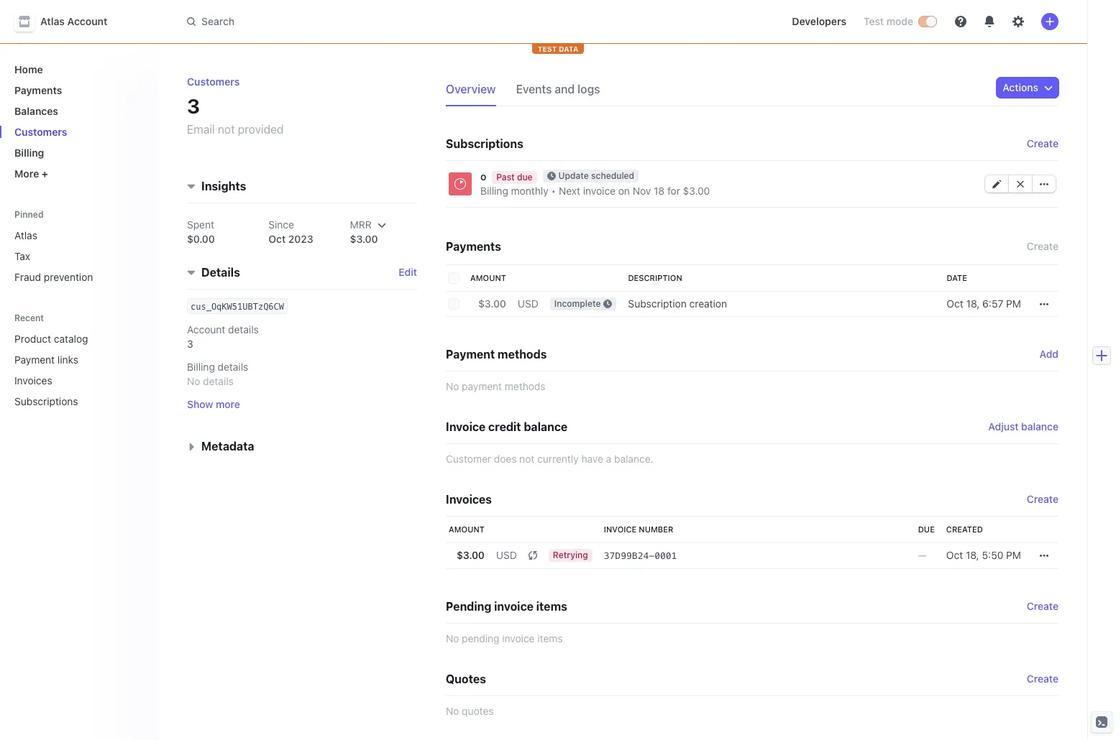 Task type: locate. For each thing, give the bounding box(es) containing it.
1 vertical spatial billing
[[480, 185, 508, 197]]

0 horizontal spatial subscriptions
[[14, 396, 78, 408]]

atlas
[[40, 15, 65, 27], [14, 229, 37, 242]]

0 vertical spatial account
[[67, 15, 107, 27]]

invoice for invoice number
[[604, 525, 637, 534]]

2 vertical spatial oct
[[946, 549, 963, 562]]

logs
[[578, 83, 600, 96]]

invoice up no pending invoice items in the bottom of the page
[[494, 600, 534, 613]]

have
[[581, 453, 603, 465]]

3 inside "account details 3 billing details no details"
[[187, 338, 193, 351]]

not
[[218, 123, 235, 136], [519, 453, 535, 465]]

cus_oqkw51ubtzq6cw
[[191, 302, 284, 312]]

0 vertical spatial usd
[[518, 298, 539, 310]]

0 vertical spatial 3
[[187, 94, 200, 118]]

oct 18, 5:50 pm
[[946, 549, 1021, 562]]

1 vertical spatial oct
[[947, 298, 964, 310]]

1 vertical spatial subscriptions
[[14, 396, 78, 408]]

subscriptions down invoices "link"
[[14, 396, 78, 408]]

1 vertical spatial invoice
[[604, 525, 637, 534]]

balance
[[524, 421, 568, 434], [1021, 421, 1059, 433]]

1 horizontal spatial subscriptions
[[446, 137, 523, 150]]

oct down created
[[946, 549, 963, 562]]

account
[[67, 15, 107, 27], [187, 324, 225, 336]]

1 18, from the top
[[966, 298, 980, 310]]

18, left 5:50
[[966, 549, 979, 562]]

insights
[[201, 180, 246, 193]]

not right does
[[519, 453, 535, 465]]

customers link up email
[[187, 76, 240, 88]]

4 create from the top
[[1027, 600, 1059, 613]]

0 vertical spatial invoice
[[446, 421, 486, 434]]

1 vertical spatial details
[[218, 361, 248, 374]]

balances link
[[9, 99, 147, 123]]

1 horizontal spatial account
[[187, 324, 225, 336]]

core navigation links element
[[9, 58, 147, 186]]

svg image
[[1044, 83, 1053, 92], [1016, 180, 1025, 189], [1040, 180, 1049, 189], [1040, 300, 1049, 309], [1040, 552, 1049, 561]]

developers link
[[786, 10, 852, 33]]

credit
[[488, 421, 521, 434]]

0 vertical spatial not
[[218, 123, 235, 136]]

1 horizontal spatial payment
[[446, 348, 495, 361]]

tax link
[[9, 245, 147, 268]]

create for pending invoice items
[[1027, 600, 1059, 613]]

0 vertical spatial items
[[536, 600, 567, 613]]

1 vertical spatial not
[[519, 453, 535, 465]]

0 vertical spatial payments
[[14, 84, 62, 96]]

0 vertical spatial billing
[[14, 147, 44, 159]]

1 horizontal spatial invoice
[[604, 525, 637, 534]]

0 vertical spatial create link
[[1027, 493, 1059, 507]]

amount
[[470, 273, 506, 283], [449, 525, 485, 534]]

events and logs
[[516, 83, 600, 96]]

svg image inside 'actions' popup button
[[1044, 83, 1053, 92]]

$3.00 down mrr
[[350, 233, 378, 246]]

balance.
[[614, 453, 653, 465]]

2 create link from the top
[[1027, 672, 1059, 687]]

no pending invoice items
[[446, 633, 563, 645]]

recent navigation links element
[[0, 312, 158, 414]]

18, left 6:57
[[966, 298, 980, 310]]

1 vertical spatial items
[[537, 633, 563, 645]]

more
[[14, 168, 39, 180]]

details up show more
[[203, 376, 234, 388]]

fraud prevention link
[[9, 265, 147, 289]]

0 vertical spatial subscriptions
[[446, 137, 523, 150]]

edit button
[[399, 266, 417, 280]]

usd link left incomplete
[[512, 291, 544, 317]]

1 vertical spatial 3
[[187, 338, 193, 351]]

help image
[[955, 16, 967, 27]]

2 pm from the top
[[1006, 549, 1021, 562]]

payment up payment
[[446, 348, 495, 361]]

0 vertical spatial pm
[[1006, 298, 1021, 310]]

pm right 5:50
[[1006, 549, 1021, 562]]

details
[[228, 324, 259, 336], [218, 361, 248, 374], [203, 376, 234, 388]]

2 create from the top
[[1027, 240, 1059, 252]]

1 vertical spatial invoice
[[494, 600, 534, 613]]

+
[[42, 168, 48, 180]]

1 vertical spatial customers
[[14, 126, 67, 138]]

prevention
[[44, 271, 93, 283]]

more +
[[14, 168, 48, 180]]

svg image
[[992, 180, 1001, 189], [1040, 180, 1049, 189]]

atlas inside pinned 'element'
[[14, 229, 37, 242]]

0 horizontal spatial payments
[[14, 84, 62, 96]]

3 create button from the top
[[1027, 600, 1059, 614]]

catalog
[[54, 333, 88, 345]]

account down cus_oqkw51ubtzq6cw
[[187, 324, 225, 336]]

1 horizontal spatial svg image
[[1040, 180, 1049, 189]]

1 vertical spatial invoices
[[446, 493, 492, 506]]

pm for oct 18, 5:50 pm
[[1006, 549, 1021, 562]]

payments
[[14, 84, 62, 96], [446, 240, 501, 253]]

$3.00 link
[[465, 291, 512, 317], [446, 543, 490, 570]]

customers 3 email not provided
[[187, 76, 284, 136]]

1 horizontal spatial atlas
[[40, 15, 65, 27]]

items down retrying link
[[536, 600, 567, 613]]

payment
[[446, 348, 495, 361], [14, 354, 55, 366]]

payment inside recent element
[[14, 354, 55, 366]]

$0.00
[[187, 233, 215, 246]]

0 vertical spatial details
[[228, 324, 259, 336]]

1 horizontal spatial billing
[[187, 361, 215, 374]]

1 pm from the top
[[1006, 298, 1021, 310]]

0 horizontal spatial not
[[218, 123, 235, 136]]

2 create button from the top
[[1027, 237, 1059, 257]]

product
[[14, 333, 51, 345]]

not inside customers 3 email not provided
[[218, 123, 235, 136]]

payment for payment methods
[[446, 348, 495, 361]]

billing for billing monthly • next invoice on nov 18 for $3.00
[[480, 185, 508, 197]]

1 vertical spatial create link
[[1027, 672, 1059, 687]]

3 up email
[[187, 94, 200, 118]]

customers inside customers 3 email not provided
[[187, 76, 240, 88]]

nov
[[633, 185, 651, 197]]

invoices down customer
[[446, 493, 492, 506]]

search
[[201, 15, 235, 27]]

billing monthly • next invoice on nov 18 for $3.00
[[480, 185, 710, 197]]

subscriptions up o
[[446, 137, 523, 150]]

balance up customer does not currently have a balance.
[[524, 421, 568, 434]]

no left quotes
[[446, 705, 459, 718]]

—
[[918, 549, 927, 562]]

pm right 6:57
[[1006, 298, 1021, 310]]

methods up no payment methods
[[498, 348, 547, 361]]

email
[[187, 123, 215, 136]]

1 vertical spatial methods
[[505, 380, 546, 393]]

1 vertical spatial amount
[[449, 525, 485, 534]]

0 vertical spatial customers
[[187, 76, 240, 88]]

notifications image
[[984, 16, 995, 27]]

billing up show
[[187, 361, 215, 374]]

events and logs button
[[516, 78, 609, 106]]

billing inside "account details 3 billing details no details"
[[187, 361, 215, 374]]

37d99b24-0001
[[604, 551, 677, 562]]

creation
[[689, 298, 727, 310]]

0 vertical spatial $3.00 link
[[465, 291, 512, 317]]

invoice
[[583, 185, 616, 197], [494, 600, 534, 613], [502, 633, 535, 645]]

tab list
[[446, 78, 620, 106]]

customers link down payments link
[[9, 120, 147, 144]]

atlas inside button
[[40, 15, 65, 27]]

2 balance from the left
[[1021, 421, 1059, 433]]

customers up email
[[187, 76, 240, 88]]

oct down date
[[947, 298, 964, 310]]

create link
[[1027, 493, 1059, 507], [1027, 672, 1059, 687]]

details down cus_oqkw51ubtzq6cw
[[228, 324, 259, 336]]

recent element
[[0, 327, 158, 414]]

0 vertical spatial invoice
[[583, 185, 616, 197]]

2023
[[288, 233, 313, 246]]

pinned
[[14, 209, 44, 220]]

not right email
[[218, 123, 235, 136]]

1 vertical spatial customers link
[[9, 120, 147, 144]]

balance right adjust
[[1021, 421, 1059, 433]]

invoice down pending invoice items
[[502, 633, 535, 645]]

$3.00 right for
[[683, 185, 710, 197]]

0 vertical spatial amount
[[470, 273, 506, 283]]

usd link up pending invoice items
[[490, 543, 523, 570]]

0 horizontal spatial account
[[67, 15, 107, 27]]

0 vertical spatial oct
[[268, 233, 286, 246]]

adjust balance button
[[988, 420, 1059, 434]]

0 vertical spatial create button
[[1027, 137, 1059, 151]]

0 vertical spatial methods
[[498, 348, 547, 361]]

1 create link from the top
[[1027, 493, 1059, 507]]

0 vertical spatial atlas
[[40, 15, 65, 27]]

2 horizontal spatial billing
[[480, 185, 508, 197]]

create
[[1027, 137, 1059, 150], [1027, 240, 1059, 252], [1027, 493, 1059, 506], [1027, 600, 1059, 613], [1027, 673, 1059, 685]]

0 horizontal spatial customers
[[14, 126, 67, 138]]

billing inside the 'core navigation links' element
[[14, 147, 44, 159]]

account up home link
[[67, 15, 107, 27]]

invoice up 37d99b24-
[[604, 525, 637, 534]]

no for pending invoice items
[[446, 633, 459, 645]]

5:50
[[982, 549, 1004, 562]]

1 create from the top
[[1027, 137, 1059, 150]]

actions button
[[997, 78, 1059, 98]]

pm for oct 18, 6:57 pm
[[1006, 298, 1021, 310]]

create for subscriptions
[[1027, 137, 1059, 150]]

0 horizontal spatial atlas
[[14, 229, 37, 242]]

methods
[[498, 348, 547, 361], [505, 380, 546, 393]]

1 horizontal spatial customers link
[[187, 76, 240, 88]]

no left pending
[[446, 633, 459, 645]]

0 horizontal spatial payment
[[14, 354, 55, 366]]

no left payment
[[446, 380, 459, 393]]

invoices link
[[9, 369, 127, 393]]

no payment methods
[[446, 380, 546, 393]]

create button for payments
[[1027, 237, 1059, 257]]

product catalog link
[[9, 327, 127, 351]]

data
[[559, 45, 578, 53]]

create for payments
[[1027, 240, 1059, 252]]

customers down balances
[[14, 126, 67, 138]]

1 vertical spatial payments
[[446, 240, 501, 253]]

Search text field
[[178, 8, 584, 35]]

0 horizontal spatial svg image
[[992, 180, 1001, 189]]

billing for billing
[[14, 147, 44, 159]]

payment down product
[[14, 354, 55, 366]]

details up more
[[218, 361, 248, 374]]

invoice down update scheduled
[[583, 185, 616, 197]]

customers inside the 'core navigation links' element
[[14, 126, 67, 138]]

account details 3 billing details no details
[[187, 324, 259, 388]]

0 horizontal spatial invoice
[[446, 421, 486, 434]]

1 vertical spatial create button
[[1027, 237, 1059, 257]]

oct for oct 18, 6:57 pm
[[947, 298, 964, 310]]

1 vertical spatial 18,
[[966, 549, 979, 562]]

$3.00 up payment methods
[[478, 298, 506, 310]]

items down pending invoice items
[[537, 633, 563, 645]]

2 vertical spatial create button
[[1027, 600, 1059, 614]]

adjust balance
[[988, 421, 1059, 433]]

0 vertical spatial 18,
[[966, 298, 980, 310]]

2 vertical spatial invoice
[[502, 633, 535, 645]]

create link for invoices
[[1027, 493, 1059, 507]]

0 horizontal spatial customers link
[[9, 120, 147, 144]]

billing up more +
[[14, 147, 44, 159]]

list
[[437, 161, 1059, 211]]

subscriptions
[[446, 137, 523, 150], [14, 396, 78, 408]]

oct
[[268, 233, 286, 246], [947, 298, 964, 310], [946, 549, 963, 562]]

actions
[[1003, 81, 1038, 93]]

create button for subscriptions
[[1027, 137, 1059, 151]]

account inside button
[[67, 15, 107, 27]]

1 vertical spatial usd
[[496, 549, 517, 562]]

test mode
[[864, 15, 913, 27]]

usd up pending invoice items
[[496, 549, 517, 562]]

$3.00 link up payment methods
[[465, 291, 512, 317]]

no up show
[[187, 376, 200, 388]]

usd
[[518, 298, 539, 310], [496, 549, 517, 562]]

subscription
[[628, 298, 687, 310]]

1 horizontal spatial payments
[[446, 240, 501, 253]]

atlas down pinned in the top of the page
[[14, 229, 37, 242]]

spent $0.00
[[187, 219, 215, 246]]

1 vertical spatial account
[[187, 324, 225, 336]]

0 horizontal spatial balance
[[524, 421, 568, 434]]

0 horizontal spatial billing
[[14, 147, 44, 159]]

2 vertical spatial billing
[[187, 361, 215, 374]]

1 3 from the top
[[187, 94, 200, 118]]

1 vertical spatial pm
[[1006, 549, 1021, 562]]

1 create button from the top
[[1027, 137, 1059, 151]]

no inside "account details 3 billing details no details"
[[187, 376, 200, 388]]

0 horizontal spatial invoices
[[14, 375, 52, 387]]

2 18, from the top
[[966, 549, 979, 562]]

invoices down payment links
[[14, 375, 52, 387]]

balance inside adjust balance button
[[1021, 421, 1059, 433]]

1 horizontal spatial customers
[[187, 76, 240, 88]]

atlas account
[[40, 15, 107, 27]]

no
[[187, 376, 200, 388], [446, 380, 459, 393], [446, 633, 459, 645], [446, 705, 459, 718]]

usd left incomplete
[[518, 298, 539, 310]]

payments up balances
[[14, 84, 62, 96]]

billing down past
[[480, 185, 508, 197]]

atlas up home
[[40, 15, 65, 27]]

tax
[[14, 250, 30, 262]]

customer
[[446, 453, 491, 465]]

3 down cus_oqkw51ubtzq6cw
[[187, 338, 193, 351]]

invoice up customer
[[446, 421, 486, 434]]

1 vertical spatial atlas
[[14, 229, 37, 242]]

payments down o
[[446, 240, 501, 253]]

•
[[551, 185, 556, 197]]

$3.00 link up pending
[[446, 543, 490, 570]]

oct down since on the top
[[268, 233, 286, 246]]

usd link
[[512, 291, 544, 317], [490, 543, 523, 570]]

1 horizontal spatial not
[[519, 453, 535, 465]]

pinned element
[[9, 224, 147, 289]]

0 vertical spatial invoices
[[14, 375, 52, 387]]

methods down payment methods
[[505, 380, 546, 393]]

overview
[[446, 83, 496, 96]]

2 3 from the top
[[187, 338, 193, 351]]

1 horizontal spatial balance
[[1021, 421, 1059, 433]]



Task type: vqa. For each thing, say whether or not it's contained in the screenshot.
Amount to the bottom
yes



Task type: describe. For each thing, give the bounding box(es) containing it.
payment for payment links
[[14, 354, 55, 366]]

and
[[555, 83, 575, 96]]

5 create from the top
[[1027, 673, 1059, 685]]

1 horizontal spatial invoices
[[446, 493, 492, 506]]

edit
[[399, 266, 417, 279]]

invoices inside "link"
[[14, 375, 52, 387]]

2 svg image from the left
[[1040, 180, 1049, 189]]

payment
[[462, 380, 502, 393]]

— link
[[912, 543, 941, 570]]

1 horizontal spatial usd
[[518, 298, 539, 310]]

atlas for atlas account
[[40, 15, 65, 27]]

atlas account button
[[14, 12, 122, 32]]

due
[[918, 525, 935, 534]]

currently
[[537, 453, 579, 465]]

past
[[496, 172, 515, 183]]

next
[[559, 185, 580, 197]]

subscriptions inside recent element
[[14, 396, 78, 408]]

3 inside customers 3 email not provided
[[187, 94, 200, 118]]

quotes
[[446, 673, 486, 686]]

on
[[618, 185, 630, 197]]

pending
[[462, 633, 500, 645]]

test data
[[538, 45, 578, 53]]

links
[[57, 354, 78, 366]]

payments link
[[9, 78, 147, 102]]

show more
[[187, 399, 240, 411]]

due
[[517, 172, 533, 183]]

metadata button
[[181, 433, 254, 456]]

oct 18, 5:50 pm link
[[941, 543, 1027, 570]]

metadata
[[201, 440, 254, 453]]

scheduled
[[591, 170, 634, 181]]

monthly
[[511, 185, 548, 197]]

1 svg image from the left
[[992, 180, 1001, 189]]

no quotes
[[446, 705, 494, 718]]

add
[[1040, 348, 1059, 360]]

update
[[559, 170, 589, 181]]

insights button
[[181, 172, 246, 195]]

quotes
[[462, 705, 494, 718]]

product catalog
[[14, 333, 88, 345]]

retrying link
[[543, 543, 598, 570]]

list containing o
[[437, 161, 1059, 211]]

developers
[[792, 15, 846, 27]]

since
[[268, 219, 294, 231]]

update scheduled
[[559, 170, 634, 181]]

recent
[[14, 313, 44, 324]]

subscription creation
[[628, 298, 727, 310]]

0 horizontal spatial usd
[[496, 549, 517, 562]]

customers for customers
[[14, 126, 67, 138]]

billing link
[[9, 141, 147, 165]]

payment links link
[[9, 348, 127, 372]]

test
[[864, 15, 884, 27]]

pending invoice items
[[446, 600, 567, 613]]

tab list containing overview
[[446, 78, 620, 106]]

account inside "account details 3 billing details no details"
[[187, 324, 225, 336]]

2 vertical spatial details
[[203, 376, 234, 388]]

oct 18, 6:57 pm
[[947, 298, 1021, 310]]

0 vertical spatial customers link
[[187, 76, 240, 88]]

mode
[[887, 15, 913, 27]]

does
[[494, 453, 517, 465]]

6:57
[[982, 298, 1004, 310]]

spent
[[187, 219, 214, 231]]

payment methods
[[446, 348, 547, 361]]

0001
[[655, 551, 677, 562]]

18, for 6:57
[[966, 298, 980, 310]]

payment links
[[14, 354, 78, 366]]

payments inside the 'core navigation links' element
[[14, 84, 62, 96]]

atlas link
[[9, 224, 147, 247]]

events
[[516, 83, 552, 96]]

add button
[[1040, 347, 1059, 362]]

date
[[947, 273, 967, 283]]

37d99b24-
[[604, 551, 655, 562]]

customers for customers 3 email not provided
[[187, 76, 240, 88]]

customer does not currently have a balance.
[[446, 453, 653, 465]]

settings image
[[1013, 16, 1024, 27]]

balances
[[14, 105, 58, 117]]

overview button
[[446, 78, 505, 106]]

invoice credit balance
[[446, 421, 568, 434]]

incomplete
[[554, 298, 601, 309]]

number
[[639, 525, 673, 534]]

no for payment methods
[[446, 380, 459, 393]]

create button for pending invoice items
[[1027, 600, 1059, 614]]

description
[[628, 273, 682, 283]]

18
[[654, 185, 665, 197]]

1 balance from the left
[[524, 421, 568, 434]]

more
[[216, 399, 240, 411]]

18, for 5:50
[[966, 549, 979, 562]]

atlas for atlas
[[14, 229, 37, 242]]

details button
[[181, 259, 240, 282]]

fraud
[[14, 271, 41, 283]]

1 vertical spatial usd link
[[490, 543, 523, 570]]

provided
[[238, 123, 284, 136]]

since oct 2023
[[268, 219, 313, 246]]

past due
[[496, 172, 533, 183]]

no for quotes
[[446, 705, 459, 718]]

a
[[606, 453, 611, 465]]

fraud prevention
[[14, 271, 93, 283]]

1 vertical spatial $3.00 link
[[446, 543, 490, 570]]

oct for oct 18, 5:50 pm
[[946, 549, 963, 562]]

pinned navigation links element
[[9, 209, 147, 289]]

invoice for invoice credit balance
[[446, 421, 486, 434]]

create link for quotes
[[1027, 672, 1059, 687]]

details
[[201, 266, 240, 279]]

adjust
[[988, 421, 1019, 433]]

subscription creation link
[[622, 291, 941, 317]]

Search search field
[[178, 8, 584, 35]]

test
[[538, 45, 557, 53]]

show
[[187, 399, 213, 411]]

cus_oqkw51ubtzq6cw button
[[191, 300, 284, 314]]

0 vertical spatial usd link
[[512, 291, 544, 317]]

oct inside since oct 2023
[[268, 233, 286, 246]]

oct 18, 6:57 pm link
[[941, 291, 1027, 317]]

$3.00 up pending
[[457, 549, 485, 562]]

subscriptions link
[[9, 390, 127, 414]]

3 create from the top
[[1027, 493, 1059, 506]]



